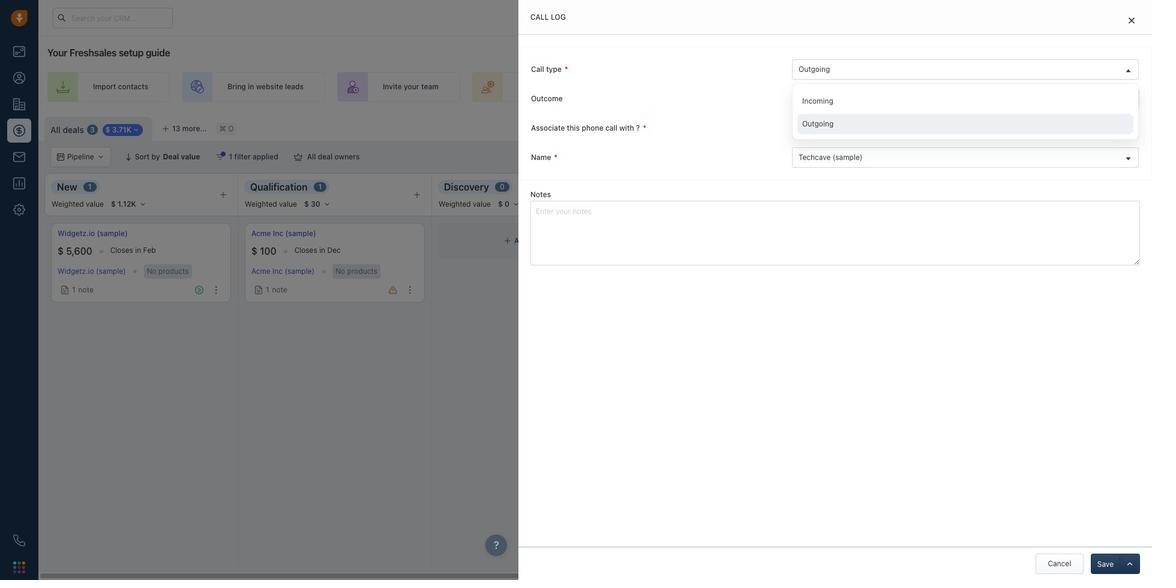 Task type: locate. For each thing, give the bounding box(es) containing it.
widgetz.io (sample) link down 5,600
[[58, 267, 126, 276]]

2 horizontal spatial your
[[866, 82, 881, 91]]

call left type
[[531, 65, 544, 74]]

associate
[[531, 124, 565, 133]]

acme inc (sample)
[[251, 229, 316, 238], [251, 267, 315, 276]]

team right invite
[[421, 82, 439, 91]]

all
[[50, 125, 61, 135], [307, 152, 316, 161]]

widgetz.io up "$ 5,600"
[[58, 229, 95, 238]]

1 horizontal spatial container_wx8msf4aqz5i3rn1 image
[[294, 153, 302, 161]]

100
[[260, 246, 276, 257]]

0 vertical spatial inc
[[273, 229, 283, 238]]

acme inc (sample) link up 100
[[251, 229, 316, 239]]

1 vertical spatial acme inc (sample) link
[[251, 267, 315, 276]]

3 container_wx8msf4aqz5i3rn1 image from the left
[[980, 153, 989, 161]]

0 vertical spatial acme inc (sample) link
[[251, 229, 316, 239]]

1 vertical spatial widgetz.io (sample)
[[58, 267, 126, 276]]

call
[[605, 124, 618, 133]]

leads
[[285, 82, 304, 91], [540, 82, 559, 91]]

list box
[[798, 91, 1134, 134]]

widgetz.io (sample)
[[58, 229, 128, 238], [58, 267, 126, 276]]

call for call type
[[531, 65, 544, 74]]

0 vertical spatial acme inc (sample)
[[251, 229, 316, 238]]

1 no products from the left
[[147, 267, 189, 276]]

2 closes from the left
[[294, 246, 317, 255]]

bring in website leads
[[228, 82, 304, 91]]

select
[[799, 94, 820, 103]]

add deal
[[1010, 82, 1041, 91], [1110, 122, 1140, 131], [514, 237, 545, 246]]

1 vertical spatial acme
[[251, 267, 271, 276]]

0 horizontal spatial $
[[58, 246, 64, 257]]

13 more...
[[172, 124, 207, 133]]

1 vertical spatial call
[[531, 65, 544, 74]]

(sample) down deal
[[833, 153, 863, 162]]

1 widgetz.io (sample) from the top
[[58, 229, 128, 238]]

deal inside all deal owners button
[[318, 152, 333, 161]]

in
[[248, 82, 254, 91], [135, 246, 141, 255], [319, 246, 325, 255]]

1 horizontal spatial leads
[[540, 82, 559, 91]]

0 vertical spatial widgetz.io
[[58, 229, 95, 238]]

no down dec
[[336, 267, 345, 276]]

note down 100
[[272, 286, 287, 295]]

0 horizontal spatial add
[[514, 237, 528, 246]]

1 left filter
[[229, 152, 232, 161]]

0 horizontal spatial in
[[135, 246, 141, 255]]

no products
[[147, 267, 189, 276], [336, 267, 378, 276]]

0 horizontal spatial no
[[147, 267, 156, 276]]

container_wx8msf4aqz5i3rn1 image down "$ 5,600"
[[61, 286, 69, 295]]

container_wx8msf4aqz5i3rn1 image inside quotas and forecasting "link"
[[980, 153, 989, 161]]

all deal owners button
[[286, 147, 368, 167]]

2 horizontal spatial container_wx8msf4aqz5i3rn1 image
[[980, 153, 989, 161]]

container_wx8msf4aqz5i3rn1 image down $ 100
[[254, 286, 263, 295]]

0 vertical spatial all
[[50, 125, 61, 135]]

inc
[[273, 229, 283, 238], [273, 267, 283, 276]]

1 vertical spatial all
[[307, 152, 316, 161]]

associate this phone call with ?
[[531, 124, 640, 133]]

no products down feb
[[147, 267, 189, 276]]

0
[[500, 183, 505, 192]]

acme
[[251, 229, 271, 238], [251, 267, 271, 276]]

2 vertical spatial add deal
[[514, 237, 545, 246]]

incoming option
[[798, 91, 1134, 112]]

1 vertical spatial widgetz.io
[[58, 267, 94, 276]]

container_wx8msf4aqz5i3rn1 image inside all deal owners button
[[294, 153, 302, 161]]

2 acme from the top
[[251, 267, 271, 276]]

quotas and forecasting link
[[980, 147, 1086, 167]]

in right bring
[[248, 82, 254, 91]]

2 horizontal spatial in
[[319, 246, 325, 255]]

Enter your notes text field
[[531, 201, 1140, 266]]

outgoing up select
[[799, 65, 830, 74]]

techcave
[[799, 153, 831, 162]]

container_wx8msf4aqz5i3rn1 image
[[216, 153, 224, 161], [294, 153, 302, 161], [980, 153, 989, 161]]

add inside button
[[1110, 122, 1124, 131]]

acme inc (sample) link down 100
[[251, 267, 315, 276]]

1 closes from the left
[[110, 246, 133, 255]]

1 horizontal spatial note
[[272, 286, 287, 295]]

container_wx8msf4aqz5i3rn1 image left quotas
[[980, 153, 989, 161]]

note
[[78, 286, 94, 295], [272, 286, 287, 295]]

acme down $ 100
[[251, 267, 271, 276]]

invite your team link
[[337, 72, 460, 102]]

container_wx8msf4aqz5i3rn1 image
[[504, 238, 511, 245], [61, 286, 69, 295], [254, 286, 263, 295]]

0 horizontal spatial closes
[[110, 246, 133, 255]]

$ left 100
[[251, 246, 257, 257]]

all inside button
[[307, 152, 316, 161]]

1 vertical spatial acme inc (sample)
[[251, 267, 315, 276]]

container_wx8msf4aqz5i3rn1 image inside 1 filter applied button
[[216, 153, 224, 161]]

0 vertical spatial call
[[531, 13, 549, 22]]

all deals link
[[50, 124, 84, 136]]

name
[[531, 153, 551, 162]]

note down 5,600
[[78, 286, 94, 295]]

existing
[[799, 124, 825, 133]]

your
[[404, 82, 419, 91], [570, 82, 585, 91], [866, 82, 881, 91]]

0 horizontal spatial your
[[404, 82, 419, 91]]

outgoing link
[[793, 60, 1139, 79]]

1 note for $ 100
[[266, 286, 287, 295]]

deal
[[827, 124, 843, 133]]

outgoing
[[799, 65, 830, 74], [802, 119, 834, 128]]

closes left feb
[[110, 246, 133, 255]]

0 horizontal spatial add deal
[[514, 237, 545, 246]]

(sample) down closes in dec
[[285, 267, 315, 276]]

dialog containing call log
[[519, 0, 1152, 581]]

1 products from the left
[[158, 267, 189, 276]]

no down feb
[[147, 267, 156, 276]]

0 horizontal spatial 1 note
[[72, 286, 94, 295]]

1 vertical spatial add
[[1110, 122, 1124, 131]]

2 products from the left
[[347, 267, 378, 276]]

1 note down 5,600
[[72, 286, 94, 295]]

all left owners
[[307, 152, 316, 161]]

up
[[855, 82, 864, 91]]

setup
[[119, 47, 144, 58]]

2 no products from the left
[[336, 267, 378, 276]]

set up your sales pipeline
[[842, 82, 931, 91]]

inc up 100
[[273, 229, 283, 238]]

all left the deals
[[50, 125, 61, 135]]

acme inc (sample) up 100
[[251, 229, 316, 238]]

acme inc (sample) link
[[251, 229, 316, 239], [251, 267, 315, 276]]

0 vertical spatial add deal
[[1010, 82, 1041, 91]]

1 1 note from the left
[[72, 286, 94, 295]]

?
[[636, 124, 640, 133]]

1 horizontal spatial add deal
[[1010, 82, 1041, 91]]

leads up outcome
[[540, 82, 559, 91]]

log
[[551, 13, 566, 22]]

widgetz.io (sample) down 5,600
[[58, 267, 126, 276]]

1 horizontal spatial in
[[248, 82, 254, 91]]

to
[[561, 82, 568, 91]]

0 horizontal spatial container_wx8msf4aqz5i3rn1 image
[[216, 153, 224, 161]]

1 widgetz.io from the top
[[58, 229, 95, 238]]

1 horizontal spatial products
[[347, 267, 378, 276]]

leads right website
[[285, 82, 304, 91]]

team right to on the top
[[587, 82, 604, 91]]

in for new
[[135, 246, 141, 255]]

container_wx8msf4aqz5i3rn1 image for 1 filter applied button at the top left of page
[[216, 153, 224, 161]]

0 vertical spatial add
[[1010, 82, 1024, 91]]

1 vertical spatial widgetz.io (sample) link
[[58, 267, 126, 276]]

2 note from the left
[[272, 286, 287, 295]]

0 horizontal spatial note
[[78, 286, 94, 295]]

dialog
[[519, 0, 1152, 581]]

2 $ from the left
[[251, 246, 257, 257]]

set up your sales pipeline link
[[796, 72, 952, 102]]

13
[[172, 124, 180, 133]]

(sample)
[[833, 153, 863, 162], [97, 229, 128, 238], [285, 229, 316, 238], [96, 267, 126, 276], [285, 267, 315, 276]]

widgetz.io down "$ 5,600"
[[58, 267, 94, 276]]

widgetz.io (sample) up 5,600
[[58, 229, 128, 238]]

0 vertical spatial outgoing
[[799, 65, 830, 74]]

container_wx8msf4aqz5i3rn1 image left filter
[[216, 153, 224, 161]]

products for $ 5,600
[[158, 267, 189, 276]]

1 note
[[72, 286, 94, 295], [266, 286, 287, 295]]

1 horizontal spatial container_wx8msf4aqz5i3rn1 image
[[254, 286, 263, 295]]

2 widgetz.io (sample) link from the top
[[58, 267, 126, 276]]

add deal link
[[964, 72, 1062, 102]]

0 vertical spatial acme
[[251, 229, 271, 238]]

guide
[[146, 47, 170, 58]]

2 leads from the left
[[540, 82, 559, 91]]

0 horizontal spatial container_wx8msf4aqz5i3rn1 image
[[61, 286, 69, 295]]

1 no from the left
[[147, 267, 156, 276]]

your right invite
[[404, 82, 419, 91]]

0 vertical spatial widgetz.io (sample)
[[58, 229, 128, 238]]

import contacts
[[93, 82, 148, 91]]

products for $ 100
[[347, 267, 378, 276]]

0 horizontal spatial products
[[158, 267, 189, 276]]

1 inc from the top
[[273, 229, 283, 238]]

0 horizontal spatial team
[[421, 82, 439, 91]]

$ left 5,600
[[58, 246, 64, 257]]

0 horizontal spatial all
[[50, 125, 61, 135]]

1 acme from the top
[[251, 229, 271, 238]]

1 vertical spatial inc
[[273, 267, 283, 276]]

1 horizontal spatial closes
[[294, 246, 317, 255]]

outgoing inside "option"
[[802, 119, 834, 128]]

Search field
[[1087, 147, 1148, 167]]

1 horizontal spatial $
[[251, 246, 257, 257]]

2 acme inc (sample) from the top
[[251, 267, 315, 276]]

2 vertical spatial add
[[514, 237, 528, 246]]

widgetz.io
[[58, 229, 95, 238], [58, 267, 94, 276]]

widgetz.io (sample) link up 5,600
[[58, 229, 128, 239]]

2 1 note from the left
[[266, 286, 287, 295]]

1 horizontal spatial all
[[307, 152, 316, 161]]

2 horizontal spatial add deal
[[1110, 122, 1140, 131]]

add deal inside add deal link
[[1010, 82, 1041, 91]]

set
[[842, 82, 853, 91]]

no
[[147, 267, 156, 276], [336, 267, 345, 276]]

closes left dec
[[294, 246, 317, 255]]

add
[[1010, 82, 1024, 91], [1110, 122, 1124, 131], [514, 237, 528, 246]]

in left dec
[[319, 246, 325, 255]]

route leads to your team link
[[472, 72, 626, 102]]

closes
[[110, 246, 133, 255], [294, 246, 317, 255]]

route
[[518, 82, 538, 91]]

2 team from the left
[[587, 82, 604, 91]]

1 horizontal spatial team
[[587, 82, 604, 91]]

call for call log
[[531, 13, 549, 22]]

1 $ from the left
[[58, 246, 64, 257]]

inc down 100
[[273, 267, 283, 276]]

1 horizontal spatial 1 note
[[266, 286, 287, 295]]

1 vertical spatial outgoing
[[802, 119, 834, 128]]

0 horizontal spatial leads
[[285, 82, 304, 91]]

1 vertical spatial add deal
[[1110, 122, 1140, 131]]

freshworks switcher image
[[13, 562, 25, 574]]

products
[[158, 267, 189, 276], [347, 267, 378, 276]]

2 no from the left
[[336, 267, 345, 276]]

call
[[531, 13, 549, 22], [531, 65, 544, 74]]

no products for $ 100
[[336, 267, 378, 276]]

1 horizontal spatial no products
[[336, 267, 378, 276]]

container_wx8msf4aqz5i3rn1 image right applied
[[294, 153, 302, 161]]

acme inc (sample) down 100
[[251, 267, 315, 276]]

2 horizontal spatial add
[[1110, 122, 1124, 131]]

no products down dec
[[336, 267, 378, 276]]

acme up $ 100
[[251, 229, 271, 238]]

1 horizontal spatial no
[[336, 267, 345, 276]]

freshsales
[[70, 47, 117, 58]]

your right up
[[866, 82, 881, 91]]

outgoing down incoming
[[802, 119, 834, 128]]

container_wx8msf4aqz5i3rn1 image down 0
[[504, 238, 511, 245]]

in left feb
[[135, 246, 141, 255]]

filter
[[234, 152, 251, 161]]

note for $ 100
[[272, 286, 287, 295]]

1
[[229, 152, 232, 161], [88, 183, 92, 192], [318, 183, 322, 192], [72, 286, 75, 295], [266, 286, 269, 295]]

1 note from the left
[[78, 286, 94, 295]]

outgoing inside dialog
[[799, 65, 830, 74]]

2 container_wx8msf4aqz5i3rn1 image from the left
[[294, 153, 302, 161]]

incoming
[[802, 97, 833, 106]]

1 container_wx8msf4aqz5i3rn1 image from the left
[[216, 153, 224, 161]]

1 filter applied
[[229, 152, 278, 161]]

0 horizontal spatial no products
[[147, 267, 189, 276]]

call left log
[[531, 13, 549, 22]]

your right to on the top
[[570, 82, 585, 91]]

1 horizontal spatial your
[[570, 82, 585, 91]]

pipeline
[[903, 82, 931, 91]]

0 vertical spatial widgetz.io (sample) link
[[58, 229, 128, 239]]

1 note down 100
[[266, 286, 287, 295]]

1 filter applied button
[[208, 147, 286, 167]]



Task type: describe. For each thing, give the bounding box(es) containing it.
add deal inside add deal button
[[1110, 122, 1140, 131]]

list box containing incoming
[[798, 91, 1134, 134]]

call log
[[531, 13, 566, 22]]

this
[[567, 124, 580, 133]]

more...
[[182, 124, 207, 133]]

1 acme inc (sample) link from the top
[[251, 229, 316, 239]]

phone element
[[7, 529, 31, 553]]

Search your CRM... text field
[[53, 8, 173, 28]]

close image
[[1129, 17, 1135, 24]]

no for $ 100
[[336, 267, 345, 276]]

website
[[256, 82, 283, 91]]

invite your team
[[383, 82, 439, 91]]

(sample) down 'closes in feb'
[[96, 267, 126, 276]]

with
[[619, 124, 634, 133]]

o
[[228, 124, 234, 133]]

3 your from the left
[[866, 82, 881, 91]]

feb
[[143, 246, 156, 255]]

2 your from the left
[[570, 82, 585, 91]]

1 widgetz.io (sample) link from the top
[[58, 229, 128, 239]]

note for $ 5,600
[[78, 286, 94, 295]]

applied
[[253, 152, 278, 161]]

dec
[[327, 246, 341, 255]]

cancel button
[[1036, 555, 1084, 575]]

inc inside acme inc (sample) link
[[273, 229, 283, 238]]

2 horizontal spatial container_wx8msf4aqz5i3rn1 image
[[504, 238, 511, 245]]

techcave (sample)
[[799, 153, 863, 162]]

existing deal
[[799, 124, 843, 133]]

1 down "$ 5,600"
[[72, 286, 75, 295]]

notes
[[531, 190, 551, 199]]

1 right new
[[88, 183, 92, 192]]

2 inc from the top
[[273, 267, 283, 276]]

⌘ o
[[220, 124, 234, 133]]

$ for $ 100
[[251, 246, 257, 257]]

your freshsales setup guide
[[47, 47, 170, 58]]

closes in feb
[[110, 246, 156, 255]]

bring
[[228, 82, 246, 91]]

save
[[1098, 561, 1114, 570]]

quotas and forecasting
[[992, 153, 1074, 162]]

all deal owners
[[307, 152, 360, 161]]

new
[[57, 182, 77, 192]]

deals
[[63, 125, 84, 135]]

existing deal link
[[793, 119, 1139, 138]]

2 widgetz.io (sample) from the top
[[58, 267, 126, 276]]

1 leads from the left
[[285, 82, 304, 91]]

1 team from the left
[[421, 82, 439, 91]]

import contacts link
[[47, 72, 170, 102]]

invite
[[383, 82, 402, 91]]

container_wx8msf4aqz5i3rn1 image for all deal owners button in the top of the page
[[294, 153, 302, 161]]

and
[[1018, 153, 1031, 162]]

1 inside button
[[229, 152, 232, 161]]

deal inside add deal link
[[1026, 82, 1041, 91]]

owners
[[335, 152, 360, 161]]

forecasting
[[1033, 153, 1074, 162]]

closes for $ 5,600
[[110, 246, 133, 255]]

outcome
[[531, 94, 563, 103]]

all for deal
[[307, 152, 316, 161]]

1 acme inc (sample) from the top
[[251, 229, 316, 238]]

container_wx8msf4aqz5i3rn1 image for $ 5,600
[[61, 286, 69, 295]]

closes for $ 100
[[294, 246, 317, 255]]

phone image
[[13, 535, 25, 547]]

2 widgetz.io from the top
[[58, 267, 94, 276]]

in for qualification
[[319, 246, 325, 255]]

all deals 3
[[50, 125, 95, 135]]

your
[[47, 47, 67, 58]]

(sample) up 'closes in feb'
[[97, 229, 128, 238]]

2 acme inc (sample) link from the top
[[251, 267, 315, 276]]

container_wx8msf4aqz5i3rn1 image for $ 100
[[254, 286, 263, 295]]

1 horizontal spatial add
[[1010, 82, 1024, 91]]

add deal button
[[1094, 117, 1146, 137]]

closes in dec
[[294, 246, 341, 255]]

$ for $ 5,600
[[58, 246, 64, 257]]

phone
[[582, 124, 604, 133]]

no products for $ 5,600
[[147, 267, 189, 276]]

outcome
[[832, 94, 862, 103]]

(sample) inside dialog
[[833, 153, 863, 162]]

contacts
[[118, 82, 148, 91]]

type
[[546, 65, 562, 74]]

an
[[822, 94, 830, 103]]

1 note for $ 5,600
[[72, 286, 94, 295]]

select an outcome
[[799, 94, 862, 103]]

⌘
[[220, 124, 226, 133]]

save button
[[1091, 555, 1120, 575]]

no for $ 5,600
[[147, 267, 156, 276]]

import
[[93, 82, 116, 91]]

cancel
[[1048, 560, 1071, 569]]

sales
[[883, 82, 901, 91]]

$ 100
[[251, 246, 276, 257]]

deal inside add deal button
[[1126, 122, 1140, 131]]

all for deals
[[50, 125, 61, 135]]

$ 5,600
[[58, 246, 92, 257]]

5,600
[[66, 246, 92, 257]]

bring in website leads link
[[182, 72, 325, 102]]

quotas
[[992, 153, 1016, 162]]

1 your from the left
[[404, 82, 419, 91]]

1 down all deal owners button in the top of the page
[[318, 183, 322, 192]]

13 more... button
[[155, 121, 214, 137]]

discovery
[[444, 182, 489, 192]]

route leads to your team
[[518, 82, 604, 91]]

select an outcome button
[[792, 89, 1140, 109]]

(sample) up closes in dec
[[285, 229, 316, 238]]

1 down 100
[[266, 286, 269, 295]]

techcave (sample) link
[[793, 148, 1139, 167]]

3
[[90, 125, 95, 134]]

qualification
[[250, 182, 308, 192]]

call type
[[531, 65, 562, 74]]

outgoing option
[[798, 114, 1134, 134]]



Task type: vqa. For each thing, say whether or not it's contained in the screenshot.
left the 12
no



